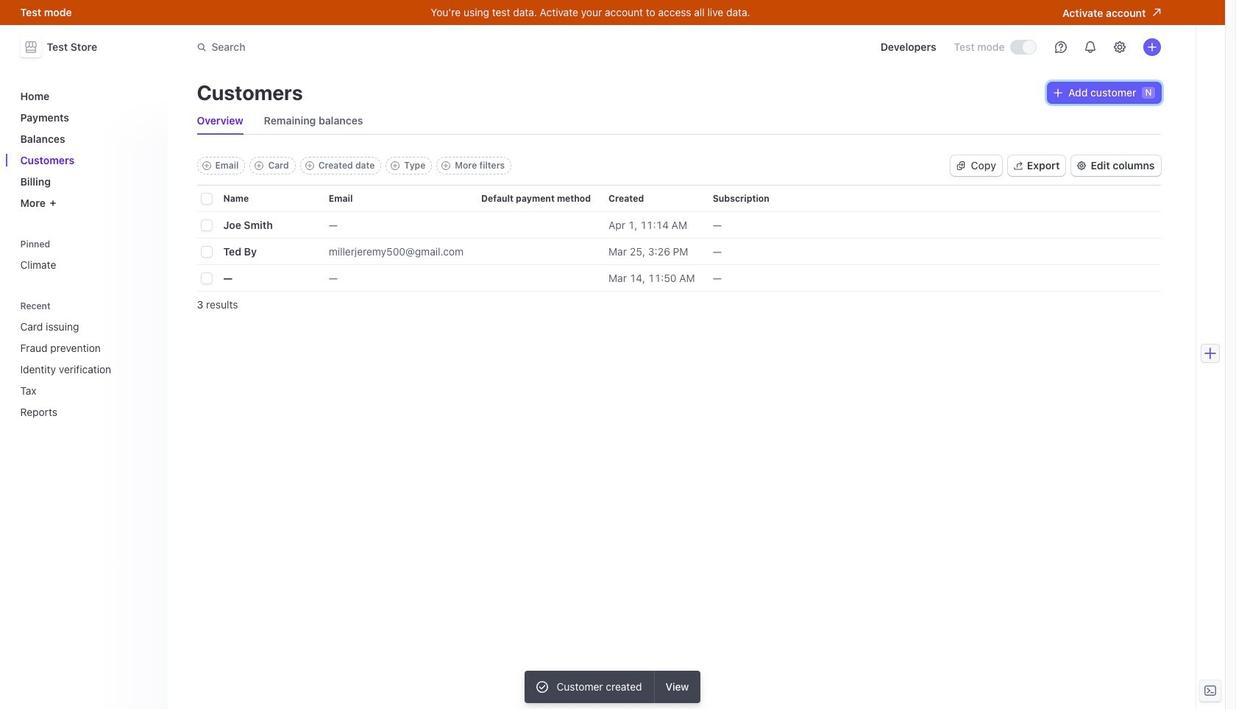 Task type: vqa. For each thing, say whether or not it's contained in the screenshot.
Fraud
no



Task type: locate. For each thing, give the bounding box(es) containing it.
Select item checkbox
[[201, 220, 212, 230], [201, 273, 212, 284]]

add email image
[[202, 161, 211, 170]]

Test mode checkbox
[[1011, 41, 1036, 54]]

recent element
[[14, 296, 159, 424], [14, 314, 159, 424]]

1 vertical spatial select item checkbox
[[201, 273, 212, 284]]

Search text field
[[188, 33, 603, 61]]

1 horizontal spatial svg image
[[1054, 88, 1063, 97]]

pinned element
[[14, 234, 159, 277]]

add type image
[[391, 161, 400, 170]]

settings image
[[1114, 41, 1126, 53]]

0 vertical spatial select item checkbox
[[201, 220, 212, 230]]

select item checkbox down select item option
[[201, 273, 212, 284]]

toolbar
[[197, 157, 512, 174]]

2 select item checkbox from the top
[[201, 273, 212, 284]]

add more filters image
[[442, 161, 451, 170]]

1 vertical spatial svg image
[[957, 161, 966, 170]]

alert dialog
[[525, 671, 701, 703]]

svg image
[[1054, 88, 1063, 97], [957, 161, 966, 170]]

select item checkbox down the select all option
[[201, 220, 212, 230]]

None search field
[[188, 33, 603, 61]]

tab list
[[197, 107, 1161, 135]]

0 vertical spatial svg image
[[1054, 88, 1063, 97]]

notifications image
[[1085, 41, 1097, 53]]

1 select item checkbox from the top
[[201, 220, 212, 230]]



Task type: describe. For each thing, give the bounding box(es) containing it.
clear history image
[[144, 301, 153, 310]]

0 horizontal spatial svg image
[[957, 161, 966, 170]]

2 recent element from the top
[[14, 314, 159, 424]]

edit pins image
[[144, 240, 153, 248]]

Select All checkbox
[[201, 194, 212, 204]]

core navigation links element
[[14, 84, 159, 215]]

add card image
[[255, 161, 264, 170]]

1 recent element from the top
[[14, 296, 159, 424]]

Select item checkbox
[[201, 247, 212, 257]]

add created date image
[[305, 161, 314, 170]]

help image
[[1055, 41, 1067, 53]]



